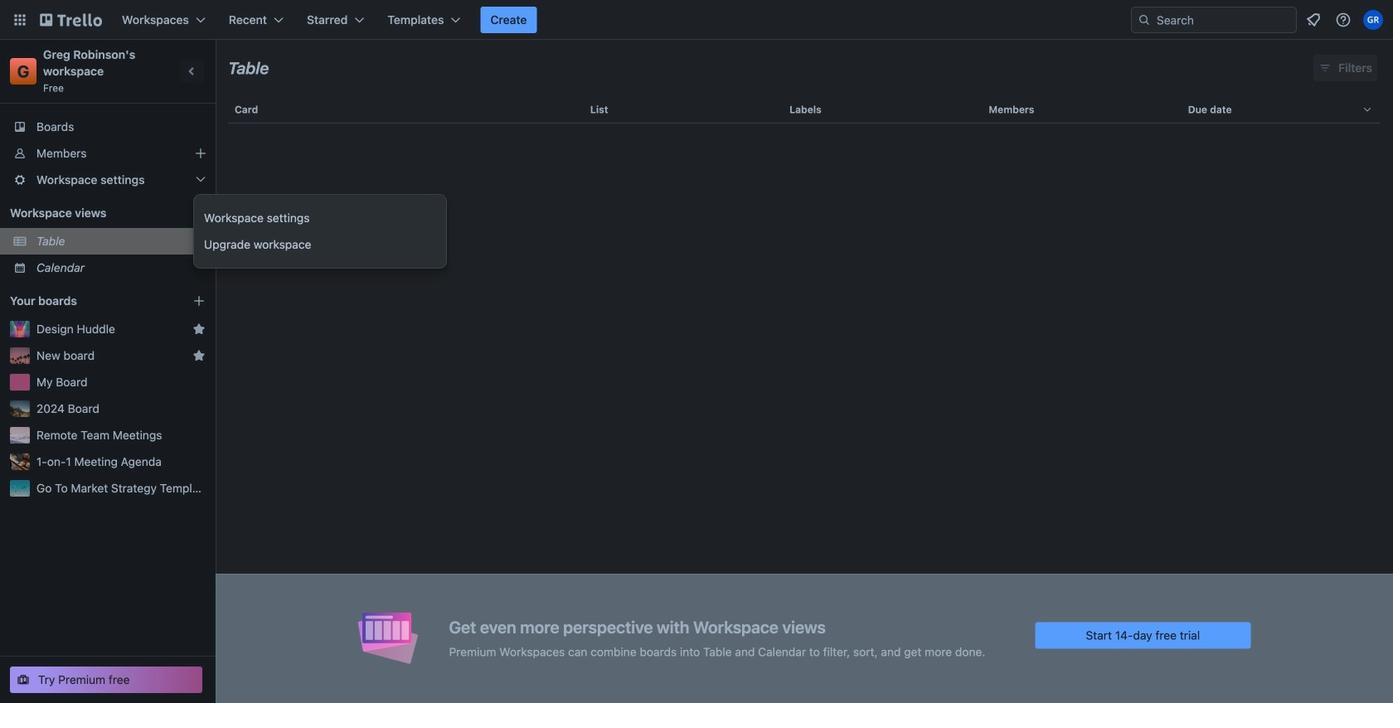 Task type: vqa. For each thing, say whether or not it's contained in the screenshot.
Add board icon
yes



Task type: locate. For each thing, give the bounding box(es) containing it.
back to home image
[[40, 7, 102, 33]]

your boards with 7 items element
[[10, 291, 168, 311]]

0 vertical spatial starred icon image
[[192, 323, 206, 336]]

table
[[216, 90, 1393, 703]]

None text field
[[228, 52, 269, 84]]

add board image
[[192, 294, 206, 308]]

row
[[228, 90, 1381, 129]]

starred icon image
[[192, 323, 206, 336], [192, 349, 206, 362]]

greg robinson (gregrobinson96) image
[[1363, 10, 1383, 30]]

1 vertical spatial starred icon image
[[192, 349, 206, 362]]

2 starred icon image from the top
[[192, 349, 206, 362]]

primary element
[[0, 0, 1393, 40]]

Search field
[[1131, 7, 1297, 33]]

open information menu image
[[1335, 12, 1352, 28]]



Task type: describe. For each thing, give the bounding box(es) containing it.
0 notifications image
[[1304, 10, 1324, 30]]

workspace navigation collapse icon image
[[181, 60, 204, 83]]

search image
[[1138, 13, 1151, 27]]

1 starred icon image from the top
[[192, 323, 206, 336]]



